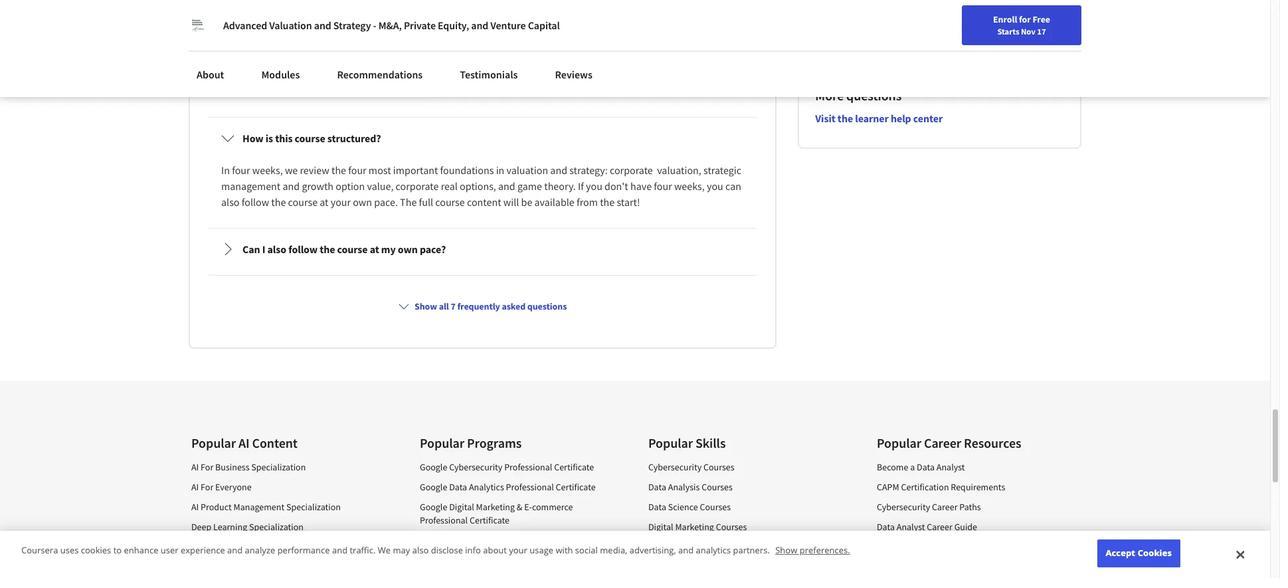 Task type: vqa. For each thing, say whether or not it's contained in the screenshot.
Modules
yes



Task type: locate. For each thing, give the bounding box(es) containing it.
course inside dropdown button
[[337, 243, 368, 256]]

1 horizontal spatial you
[[707, 180, 724, 193]]

show
[[415, 301, 437, 313], [776, 545, 798, 557]]

can i also follow the course at my own pace?
[[243, 243, 446, 256]]

1 horizontal spatial also
[[268, 243, 287, 256]]

corporate down important
[[396, 180, 439, 193]]

0 horizontal spatial digital
[[449, 501, 475, 513]]

accept cookies
[[1106, 547, 1173, 559]]

digital up excel
[[649, 521, 674, 533]]

data left analysis
[[649, 482, 667, 493]]

popular up become
[[877, 435, 922, 452]]

0 horizontal spatial analyst
[[897, 521, 926, 533]]

google left analytics
[[420, 482, 448, 493]]

don't
[[605, 180, 629, 193]]

capm certification requirements link
[[877, 482, 1006, 493]]

data down capm
[[877, 521, 895, 533]]

available
[[535, 196, 575, 209]]

1 horizontal spatial corporate
[[610, 164, 653, 177]]

2 vertical spatial questions
[[528, 301, 567, 313]]

at down growth at the top of the page
[[320, 196, 329, 209]]

generative ai for everyone
[[191, 541, 294, 553]]

your inside find your new career link
[[1099, 15, 1117, 27]]

cookies
[[1138, 547, 1173, 559]]

show preferences. link
[[776, 545, 851, 557]]

2 horizontal spatial also
[[413, 545, 429, 557]]

list containing become a data analyst
[[877, 461, 1068, 578]]

google up coursera uses cookies to enhance user experience and analyze performance and traffic. we may also disclose info about your usage with social media, advertising, and analytics partners. show preferences.
[[420, 501, 448, 513]]

4 google from the top
[[420, 535, 448, 547]]

1 horizontal spatial follow
[[289, 243, 318, 256]]

google down popular programs
[[420, 462, 448, 474]]

1 vertical spatial digital
[[649, 521, 674, 533]]

0 horizontal spatial with
[[507, 535, 524, 547]]

become a data analyst
[[877, 462, 966, 474]]

data left science
[[649, 501, 667, 513]]

list containing ai for business specialization
[[191, 461, 382, 578]]

your right about
[[509, 545, 528, 557]]

you down strategic
[[707, 180, 724, 193]]

four up option
[[348, 164, 367, 177]]

strategic
[[704, 164, 742, 177]]

professional inside google it automation with python professional certificate
[[555, 535, 603, 547]]

1 horizontal spatial weeks,
[[675, 180, 705, 193]]

1 vertical spatial analyst
[[897, 521, 926, 533]]

list
[[191, 461, 382, 578], [420, 461, 610, 578], [649, 461, 839, 578], [877, 461, 1068, 578]]

everyone down business
[[215, 482, 252, 493]]

popular up business
[[191, 435, 236, 452]]

preferences.
[[800, 545, 851, 557]]

for up nov
[[1020, 13, 1031, 25]]

show all 7 frequently asked questions
[[415, 301, 567, 313]]

1 horizontal spatial own
[[398, 243, 418, 256]]

1 vertical spatial for
[[201, 482, 214, 493]]

also inside in four weeks, we review the four most important foundations in valuation and strategy: corporate  valuation, strategic management and growth option value, corporate real options, and game theory. if you don't have four weeks, you can also follow the course at your own pace. the full course content will be available from the start!
[[221, 196, 240, 209]]

1 horizontal spatial questions
[[528, 301, 567, 313]]

how
[[243, 132, 264, 145]]

specialization down content
[[252, 462, 306, 474]]

list containing google cybersecurity professional certificate
[[420, 461, 610, 578]]

1 vertical spatial specialization
[[286, 501, 341, 513]]

list for programs
[[420, 461, 610, 578]]

0 horizontal spatial for
[[245, 541, 256, 553]]

the
[[400, 196, 417, 209]]

everyone down deep learning specialization
[[257, 541, 294, 553]]

career
[[1138, 15, 1164, 27], [925, 435, 962, 452], [933, 501, 958, 513], [928, 521, 953, 533]]

google digital marketing & e-commerce professional certificate link
[[420, 501, 573, 527]]

generative
[[191, 541, 233, 553]]

course down real
[[436, 196, 465, 209]]

cybersecurity down capm
[[877, 501, 931, 513]]

course inside how is this course structured? dropdown button
[[295, 132, 325, 145]]

partners.
[[734, 545, 770, 557]]

excel
[[649, 541, 668, 553]]

to
[[113, 545, 122, 557]]

data for data analysis courses
[[649, 482, 667, 493]]

17
[[1038, 26, 1047, 37]]

ai for management
[[191, 501, 199, 513]]

capm
[[877, 482, 900, 493]]

course right this
[[295, 132, 325, 145]]

marketing
[[476, 501, 515, 513], [676, 521, 715, 533]]

1 vertical spatial weeks,
[[675, 180, 705, 193]]

own inside dropdown button
[[398, 243, 418, 256]]

course down growth at the top of the page
[[288, 196, 318, 209]]

google it automation with python professional certificate
[[420, 535, 603, 560]]

and down the learning
[[227, 545, 243, 557]]

0 horizontal spatial show
[[415, 301, 437, 313]]

professional up it
[[420, 515, 468, 527]]

in
[[496, 164, 505, 177]]

1 vertical spatial everyone
[[257, 541, 294, 553]]

digital down analytics
[[449, 501, 475, 513]]

marketing down analytics
[[476, 501, 515, 513]]

content
[[252, 435, 298, 452]]

also
[[221, 196, 240, 209], [268, 243, 287, 256], [413, 545, 429, 557]]

0 vertical spatial asked
[[279, 6, 325, 29]]

popular up cybersecurity courses link
[[649, 435, 693, 452]]

1 horizontal spatial your
[[509, 545, 528, 557]]

0 horizontal spatial own
[[353, 196, 372, 209]]

follow inside dropdown button
[[289, 243, 318, 256]]

coursera uses cookies to enhance user experience and analyze performance and traffic. we may also disclose info about your usage with social media, advertising, and analytics partners. show preferences.
[[21, 545, 851, 557]]

google for google cybersecurity professional certificate
[[420, 462, 448, 474]]

google left it
[[420, 535, 448, 547]]

footer containing popular ai content
[[0, 381, 1271, 578]]

weeks, up management
[[252, 164, 283, 177]]

and right equity, on the top
[[471, 19, 489, 32]]

m&a,
[[379, 19, 402, 32]]

at left my
[[370, 243, 379, 256]]

follow
[[242, 196, 269, 209], [289, 243, 318, 256]]

0 vertical spatial weeks,
[[252, 164, 283, 177]]

corporate up have
[[610, 164, 653, 177]]

you
[[586, 180, 603, 193], [707, 180, 724, 193]]

list containing cybersecurity courses
[[649, 461, 839, 578]]

show left all
[[415, 301, 437, 313]]

marketing down the data science courses
[[676, 521, 715, 533]]

also down management
[[221, 196, 240, 209]]

digital
[[449, 501, 475, 513], [649, 521, 674, 533]]

your down option
[[331, 196, 351, 209]]

show all 7 frequently asked questions button
[[394, 295, 573, 319]]

0 vertical spatial everyone
[[215, 482, 252, 493]]

e-
[[525, 501, 532, 513]]

0 vertical spatial your
[[1099, 15, 1117, 27]]

0 horizontal spatial at
[[320, 196, 329, 209]]

follow inside in four weeks, we review the four most important foundations in valuation and strategy: corporate  valuation, strategic management and growth option value, corporate real options, and game theory. if you don't have four weeks, you can also follow the course at your own pace. the full course content will be available from the start!
[[242, 196, 269, 209]]

1 horizontal spatial cybersecurity
[[649, 462, 702, 474]]

nov
[[1022, 26, 1036, 37]]

real
[[441, 180, 458, 193]]

data
[[917, 462, 935, 474], [449, 482, 467, 493], [649, 482, 667, 493], [649, 501, 667, 513], [877, 521, 895, 533]]

about
[[197, 68, 224, 81]]

advertising,
[[630, 545, 676, 557]]

data for data analyst career guide
[[877, 521, 895, 533]]

and left traffic.
[[332, 545, 348, 557]]

1 vertical spatial at
[[370, 243, 379, 256]]

for for business
[[201, 462, 214, 474]]

weeks, down valuation,
[[675, 180, 705, 193]]

ai for everyone
[[191, 482, 252, 493]]

0 vertical spatial follow
[[242, 196, 269, 209]]

1 for from the top
[[201, 462, 214, 474]]

more questions
[[816, 87, 902, 104]]

own right my
[[398, 243, 418, 256]]

show right partners.
[[776, 545, 798, 557]]

four right in on the left
[[232, 164, 250, 177]]

google for google data analytics professional certificate
[[420, 482, 448, 493]]

your right find
[[1099, 15, 1117, 27]]

0 vertical spatial for
[[1020, 13, 1031, 25]]

4 popular from the left
[[877, 435, 922, 452]]

for down deep learning specialization link
[[245, 541, 256, 553]]

1 you from the left
[[586, 180, 603, 193]]

asked right frequently
[[502, 301, 526, 313]]

1 popular from the left
[[191, 435, 236, 452]]

1 horizontal spatial at
[[370, 243, 379, 256]]

2 vertical spatial your
[[509, 545, 528, 557]]

questions inside the 'show all 7 frequently asked questions' dropdown button
[[528, 301, 567, 313]]

1 list from the left
[[191, 461, 382, 578]]

1 horizontal spatial four
[[348, 164, 367, 177]]

reviews link
[[547, 60, 601, 89]]

also inside dropdown button
[[268, 243, 287, 256]]

cybersecurity for cybersecurity career paths
[[877, 501, 931, 513]]

1 vertical spatial corporate
[[396, 180, 439, 193]]

collapsed list
[[206, 68, 760, 489]]

1 vertical spatial your
[[331, 196, 351, 209]]

analyst
[[937, 462, 966, 474], [897, 521, 926, 533]]

the inside dropdown button
[[320, 243, 335, 256]]

courses for marketing
[[716, 521, 747, 533]]

google inside google digital marketing & e-commerce professional certificate
[[420, 501, 448, 513]]

1 vertical spatial also
[[268, 243, 287, 256]]

the left my
[[320, 243, 335, 256]]

popular left 'programs'
[[420, 435, 465, 452]]

0 vertical spatial marketing
[[476, 501, 515, 513]]

0 horizontal spatial follow
[[242, 196, 269, 209]]

2 popular from the left
[[420, 435, 465, 452]]

professional right usage
[[555, 535, 603, 547]]

analysis
[[669, 482, 700, 493]]

0 horizontal spatial weeks,
[[252, 164, 283, 177]]

1 vertical spatial questions
[[847, 87, 902, 104]]

asked
[[279, 6, 325, 29], [502, 301, 526, 313]]

popular skills
[[649, 435, 726, 452]]

a
[[911, 462, 916, 474]]

0 vertical spatial analyst
[[937, 462, 966, 474]]

four right have
[[654, 180, 673, 193]]

user
[[161, 545, 179, 557]]

0 vertical spatial own
[[353, 196, 372, 209]]

specialization for ai for business specialization
[[252, 462, 306, 474]]

digital marketing courses link
[[649, 521, 747, 533]]

0 vertical spatial at
[[320, 196, 329, 209]]

footer
[[0, 381, 1271, 578]]

4 list from the left
[[877, 461, 1068, 578]]

1 horizontal spatial everyone
[[257, 541, 294, 553]]

data science courses link
[[649, 501, 731, 513]]

for up product
[[201, 482, 214, 493]]

data right a
[[917, 462, 935, 474]]

2 list from the left
[[420, 461, 610, 578]]

0 horizontal spatial your
[[331, 196, 351, 209]]

1 vertical spatial marketing
[[676, 521, 715, 533]]

with left social
[[556, 545, 573, 557]]

2 google from the top
[[420, 482, 448, 493]]

questions
[[329, 6, 407, 29], [847, 87, 902, 104], [528, 301, 567, 313]]

career down cybersecurity career paths link
[[928, 521, 953, 533]]

3 list from the left
[[649, 461, 839, 578]]

2 horizontal spatial questions
[[847, 87, 902, 104]]

0 vertical spatial show
[[415, 301, 437, 313]]

ai for everyone link
[[191, 482, 252, 493]]

3 popular from the left
[[649, 435, 693, 452]]

1 horizontal spatial marketing
[[676, 521, 715, 533]]

cybersecurity courses
[[649, 462, 735, 474]]

digital marketing courses
[[649, 521, 747, 533]]

3 google from the top
[[420, 501, 448, 513]]

0 horizontal spatial corporate
[[396, 180, 439, 193]]

1 horizontal spatial for
[[1020, 13, 1031, 25]]

0 vertical spatial for
[[201, 462, 214, 474]]

cybersecurity courses link
[[649, 462, 735, 474]]

popular for popular skills
[[649, 435, 693, 452]]

we
[[378, 545, 391, 557]]

google inside google it automation with python professional certificate
[[420, 535, 448, 547]]

also right i
[[268, 243, 287, 256]]

python
[[526, 535, 554, 547]]

2 for from the top
[[201, 482, 214, 493]]

the down don't
[[600, 196, 615, 209]]

1 vertical spatial for
[[245, 541, 256, 553]]

you right if
[[586, 180, 603, 193]]

can
[[243, 243, 260, 256]]

own
[[353, 196, 372, 209], [398, 243, 418, 256]]

professional
[[505, 462, 553, 474], [506, 482, 554, 493], [420, 515, 468, 527], [555, 535, 603, 547]]

1 horizontal spatial analyst
[[937, 462, 966, 474]]

review
[[300, 164, 330, 177]]

certificate inside google digital marketing & e-commerce professional certificate
[[470, 515, 510, 527]]

pace.
[[374, 196, 398, 209]]

courses up "analytics"
[[716, 521, 747, 533]]

usage
[[530, 545, 554, 557]]

be
[[522, 196, 533, 209]]

0 horizontal spatial four
[[232, 164, 250, 177]]

0 horizontal spatial marketing
[[476, 501, 515, 513]]

own down option
[[353, 196, 372, 209]]

follow down management
[[242, 196, 269, 209]]

2 horizontal spatial your
[[1099, 15, 1117, 27]]

asked inside dropdown button
[[502, 301, 526, 313]]

may
[[393, 545, 410, 557]]

0 vertical spatial questions
[[329, 6, 407, 29]]

1 google from the top
[[420, 462, 448, 474]]

1 vertical spatial follow
[[289, 243, 318, 256]]

marketing inside google digital marketing & e-commerce professional certificate
[[476, 501, 515, 513]]

courses up digital marketing courses 'link'
[[700, 501, 731, 513]]

with left 'python'
[[507, 535, 524, 547]]

0 vertical spatial specialization
[[252, 462, 306, 474]]

specialization up the performance
[[286, 501, 341, 513]]

can i also follow the course at my own pace? button
[[211, 231, 755, 268]]

with inside google it automation with python professional certificate
[[507, 535, 524, 547]]

0 horizontal spatial you
[[586, 180, 603, 193]]

1 vertical spatial asked
[[502, 301, 526, 313]]

free
[[1033, 13, 1051, 25]]

ai product management specialization
[[191, 501, 341, 513]]

ai for business specialization
[[191, 462, 306, 474]]

career up become a data analyst "link"
[[925, 435, 962, 452]]

0 vertical spatial corporate
[[610, 164, 653, 177]]

also right may
[[413, 545, 429, 557]]

the down management
[[271, 196, 286, 209]]

this
[[275, 132, 293, 145]]

0 horizontal spatial also
[[221, 196, 240, 209]]

1 vertical spatial own
[[398, 243, 418, 256]]

center
[[914, 112, 943, 125]]

and up will
[[499, 180, 516, 193]]

digital inside google digital marketing & e-commerce professional certificate
[[449, 501, 475, 513]]

course left my
[[337, 243, 368, 256]]

0 vertical spatial digital
[[449, 501, 475, 513]]

0 vertical spatial also
[[221, 196, 240, 209]]

1 horizontal spatial show
[[776, 545, 798, 557]]

1 horizontal spatial asked
[[502, 301, 526, 313]]

2 vertical spatial also
[[413, 545, 429, 557]]

weeks,
[[252, 164, 283, 177], [675, 180, 705, 193]]

asked left strategy
[[279, 6, 325, 29]]

for up ai for everyone link
[[201, 462, 214, 474]]

2 horizontal spatial cybersecurity
[[877, 501, 931, 513]]

cybersecurity up analysis
[[649, 462, 702, 474]]

courses down cybersecurity courses
[[702, 482, 733, 493]]

traffic.
[[350, 545, 376, 557]]

cybersecurity up analytics
[[449, 462, 503, 474]]

analyst up capm certification requirements
[[937, 462, 966, 474]]

specialization down ai product management specialization link
[[249, 521, 304, 533]]

coursera
[[21, 545, 58, 557]]

follow right i
[[289, 243, 318, 256]]

None search field
[[189, 8, 509, 35]]

analytics
[[696, 545, 731, 557]]

if
[[578, 180, 584, 193]]

frequently
[[458, 301, 500, 313]]

analyst down cybersecurity career paths
[[897, 521, 926, 533]]

enroll for free starts nov 17
[[994, 13, 1051, 37]]

0 horizontal spatial questions
[[329, 6, 407, 29]]

enroll
[[994, 13, 1018, 25]]

starts
[[998, 26, 1020, 37]]



Task type: describe. For each thing, give the bounding box(es) containing it.
from
[[577, 196, 598, 209]]

advanced
[[223, 19, 267, 32]]

the right visit
[[838, 112, 854, 125]]

find your new career
[[1080, 15, 1164, 27]]

1 horizontal spatial digital
[[649, 521, 674, 533]]

and down digital marketing courses
[[679, 545, 694, 557]]

erasmus university rotterdam image
[[189, 16, 207, 35]]

ai for business
[[191, 462, 199, 474]]

social
[[576, 545, 598, 557]]

popular for popular programs
[[420, 435, 465, 452]]

it
[[449, 535, 457, 547]]

start!
[[617, 196, 641, 209]]

skills
[[696, 435, 726, 452]]

2 vertical spatial specialization
[[249, 521, 304, 533]]

management
[[221, 180, 281, 193]]

in
[[221, 164, 230, 177]]

find
[[1080, 15, 1098, 27]]

venture
[[491, 19, 526, 32]]

courses for analysis
[[702, 482, 733, 493]]

testimonials
[[460, 68, 518, 81]]

google it automation with python professional certificate link
[[420, 535, 603, 560]]

resources
[[965, 435, 1022, 452]]

capm certification requirements
[[877, 482, 1006, 493]]

theory.
[[545, 180, 576, 193]]

and left strategy
[[314, 19, 331, 32]]

cookies
[[81, 545, 111, 557]]

at inside dropdown button
[[370, 243, 379, 256]]

we
[[285, 164, 298, 177]]

popular career resources
[[877, 435, 1022, 452]]

courses down digital marketing courses 'link'
[[670, 541, 701, 553]]

specialization for ai product management specialization
[[286, 501, 341, 513]]

recommendations
[[337, 68, 423, 81]]

visit the learner help center link
[[816, 112, 943, 125]]

generative ai for everyone link
[[191, 541, 294, 553]]

foundations
[[440, 164, 494, 177]]

business
[[215, 462, 250, 474]]

recommendations link
[[329, 60, 431, 89]]

how is this course structured?
[[243, 132, 381, 145]]

learner
[[856, 112, 889, 125]]

visit the learner help center
[[816, 112, 943, 125]]

list for career
[[877, 461, 1068, 578]]

i
[[262, 243, 266, 256]]

data for data science courses
[[649, 501, 667, 513]]

full
[[419, 196, 433, 209]]

frequently
[[189, 6, 275, 29]]

2 horizontal spatial four
[[654, 180, 673, 193]]

popular ai content
[[191, 435, 298, 452]]

value,
[[367, 180, 394, 193]]

growth
[[302, 180, 334, 193]]

analytics
[[469, 482, 504, 493]]

professional inside google digital marketing & e-commerce professional certificate
[[420, 515, 468, 527]]

become a data analyst link
[[877, 462, 966, 474]]

cybersecurity for cybersecurity courses
[[649, 462, 702, 474]]

and up theory.
[[551, 164, 568, 177]]

certificate inside google it automation with python professional certificate
[[420, 548, 460, 560]]

your inside in four weeks, we review the four most important foundations in valuation and strategy: corporate  valuation, strategic management and growth option value, corporate real options, and game theory. if you don't have four weeks, you can also follow the course at your own pace. the full course content will be available from the start!
[[331, 196, 351, 209]]

pace?
[[420, 243, 446, 256]]

strategy
[[334, 19, 371, 32]]

google data analytics professional certificate
[[420, 482, 596, 493]]

own inside in four weeks, we review the four most important foundations in valuation and strategy: corporate  valuation, strategic management and growth option value, corporate real options, and game theory. if you don't have four weeks, you can also follow the course at your own pace. the full course content will be available from the start!
[[353, 196, 372, 209]]

requirements
[[951, 482, 1006, 493]]

for for everyone
[[201, 482, 214, 493]]

at inside in four weeks, we review the four most important foundations in valuation and strategy: corporate  valuation, strategic management and growth option value, corporate real options, and game theory. if you don't have four weeks, you can also follow the course at your own pace. the full course content will be available from the start!
[[320, 196, 329, 209]]

more
[[816, 87, 844, 104]]

courses for science
[[700, 501, 731, 513]]

excel courses link
[[649, 541, 701, 553]]

equity,
[[438, 19, 469, 32]]

frequently asked questions
[[189, 6, 407, 29]]

courses down the skills
[[704, 462, 735, 474]]

experience
[[181, 545, 225, 557]]

find your new career link
[[1074, 13, 1170, 30]]

0 horizontal spatial asked
[[279, 6, 325, 29]]

have
[[631, 180, 652, 193]]

analyze
[[245, 545, 275, 557]]

1 vertical spatial show
[[776, 545, 798, 557]]

help
[[891, 112, 912, 125]]

career right the new
[[1138, 15, 1164, 27]]

deep learning specialization
[[191, 521, 304, 533]]

science
[[669, 501, 698, 513]]

will
[[504, 196, 519, 209]]

data left analytics
[[449, 482, 467, 493]]

performance
[[278, 545, 330, 557]]

all
[[439, 301, 449, 313]]

modules
[[262, 68, 300, 81]]

popular programs
[[420, 435, 522, 452]]

google cybersecurity professional certificate link
[[420, 462, 594, 474]]

show inside dropdown button
[[415, 301, 437, 313]]

for inside list
[[245, 541, 256, 553]]

popular for popular career resources
[[877, 435, 922, 452]]

ai for everyone
[[191, 482, 199, 493]]

0 horizontal spatial everyone
[[215, 482, 252, 493]]

valuation
[[269, 19, 312, 32]]

data analysis courses link
[[649, 482, 733, 493]]

professional up google data analytics professional certificate
[[505, 462, 553, 474]]

list for ai
[[191, 461, 382, 578]]

media,
[[600, 545, 628, 557]]

become
[[877, 462, 909, 474]]

info
[[466, 545, 481, 557]]

google for google it automation with python professional certificate
[[420, 535, 448, 547]]

disclose
[[431, 545, 463, 557]]

certification
[[902, 482, 950, 493]]

professional up e-
[[506, 482, 554, 493]]

for inside enroll for free starts nov 17
[[1020, 13, 1031, 25]]

2 you from the left
[[707, 180, 724, 193]]

about link
[[189, 60, 232, 89]]

the up option
[[332, 164, 346, 177]]

0 horizontal spatial cybersecurity
[[449, 462, 503, 474]]

guide
[[955, 521, 978, 533]]

cybersecurity career paths link
[[877, 501, 982, 513]]

google for google digital marketing & e-commerce professional certificate
[[420, 501, 448, 513]]

in four weeks, we review the four most important foundations in valuation and strategy: corporate  valuation, strategic management and growth option value, corporate real options, and game theory. if you don't have four weeks, you can also follow the course at your own pace. the full course content will be available from the start!
[[221, 164, 744, 209]]

management
[[234, 501, 285, 513]]

data science courses
[[649, 501, 731, 513]]

options,
[[460, 180, 496, 193]]

career down capm certification requirements 'link'
[[933, 501, 958, 513]]

popular for popular ai content
[[191, 435, 236, 452]]

testimonials link
[[452, 60, 526, 89]]

1 horizontal spatial with
[[556, 545, 573, 557]]

important
[[393, 164, 438, 177]]

and down we
[[283, 180, 300, 193]]

list for skills
[[649, 461, 839, 578]]

ai product management specialization link
[[191, 501, 341, 513]]



